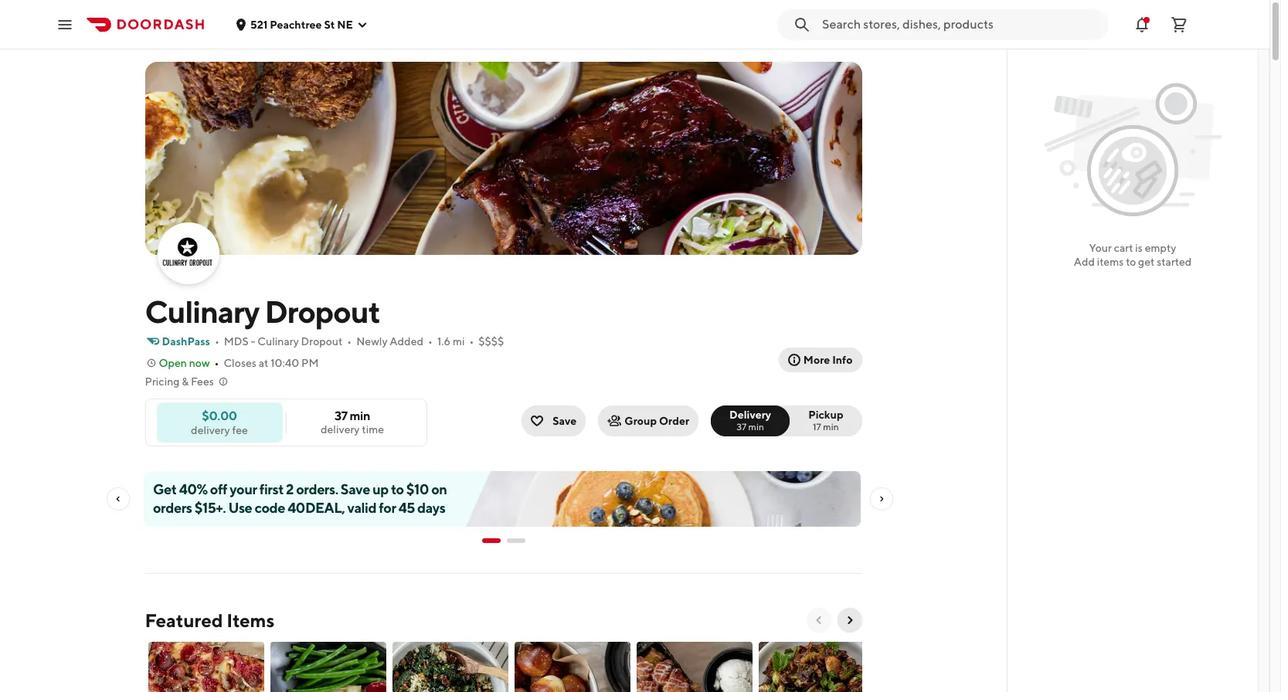 Task type: locate. For each thing, give the bounding box(es) containing it.
0 items, open order cart image
[[1170, 15, 1189, 34]]

open
[[159, 357, 187, 369]]

info
[[833, 354, 853, 366]]

37 right order
[[737, 421, 747, 433]]

37
[[335, 409, 347, 424], [737, 421, 747, 433]]

0 horizontal spatial min
[[350, 409, 370, 424]]

dropout up mds - culinary dropout
[[265, 294, 380, 330]]

save up valid
[[340, 482, 370, 498]]

culinary dropout image
[[145, 62, 862, 255], [159, 224, 218, 283]]

min
[[350, 409, 370, 424], [749, 421, 764, 433], [823, 421, 839, 433]]

notification bell image
[[1133, 15, 1152, 34]]

None radio
[[711, 406, 790, 437], [781, 406, 862, 437], [711, 406, 790, 437], [781, 406, 862, 437]]

• right now
[[215, 357, 219, 369]]

to
[[1126, 256, 1136, 268], [391, 482, 404, 498]]

37 left time
[[335, 409, 347, 424]]

featured items
[[145, 610, 275, 631]]

min inside pickup 17 min
[[823, 421, 839, 433]]

•
[[215, 335, 219, 348], [347, 335, 352, 348], [428, 335, 433, 348], [469, 335, 474, 348], [215, 357, 219, 369]]

1 delivery from the left
[[321, 424, 360, 436]]

dashpass
[[162, 335, 210, 348]]

closes
[[224, 357, 257, 369]]

culinary dropout
[[145, 294, 380, 330]]

delivery 37 min
[[730, 409, 771, 433]]

1 vertical spatial save
[[340, 482, 370, 498]]

use
[[228, 500, 252, 516]]

• closes at 10:40 pm
[[215, 357, 319, 369]]

orders.
[[296, 482, 338, 498]]

orders
[[153, 500, 192, 516]]

1.6
[[437, 335, 451, 348]]

featured
[[145, 610, 223, 631]]

added
[[390, 335, 424, 348]]

1 horizontal spatial to
[[1126, 256, 1136, 268]]

min for pickup
[[823, 421, 839, 433]]

ne
[[337, 18, 353, 31]]

get 40% off your first 2 orders. save up to $10 on orders $15+.  use code 40deal, valid for 45 days
[[153, 482, 447, 516]]

days
[[417, 500, 445, 516]]

pricing & fees button
[[145, 374, 229, 390]]

1 horizontal spatial min
[[749, 421, 764, 433]]

• newly added • 1.6 mi • $$$$
[[347, 335, 504, 348]]

2 horizontal spatial min
[[823, 421, 839, 433]]

dropout up the pm
[[301, 335, 343, 348]]

pickup
[[809, 409, 844, 421]]

min left 17 on the bottom right of page
[[749, 421, 764, 433]]

more info
[[804, 354, 853, 366]]

1 horizontal spatial delivery
[[321, 424, 360, 436]]

40deal,
[[287, 500, 345, 516]]

10:40
[[271, 357, 299, 369]]

group order
[[625, 415, 689, 427]]

to right up
[[391, 482, 404, 498]]

to left get
[[1126, 256, 1136, 268]]

min down newly
[[350, 409, 370, 424]]

pickup 17 min
[[809, 409, 844, 433]]

pricing
[[145, 376, 180, 388]]

your cart is empty add items to get started
[[1074, 242, 1192, 268]]

culinary up dashpass •
[[145, 294, 259, 330]]

37 inside 37 min delivery time
[[335, 409, 347, 424]]

culinary up 10:40
[[258, 335, 299, 348]]

dropout
[[265, 294, 380, 330], [301, 335, 343, 348]]

0 vertical spatial to
[[1126, 256, 1136, 268]]

to inside your cart is empty add items to get started
[[1126, 256, 1136, 268]]

save left 'group'
[[553, 415, 577, 427]]

0 horizontal spatial delivery
[[191, 424, 230, 436]]

1 vertical spatial to
[[391, 482, 404, 498]]

delivery left time
[[321, 424, 360, 436]]

soft pretzels & provolone fondue image
[[514, 642, 630, 693]]

save
[[553, 415, 577, 427], [340, 482, 370, 498]]

0 horizontal spatial to
[[391, 482, 404, 498]]

40%
[[179, 482, 207, 498]]

$0.00
[[202, 408, 237, 423]]

add
[[1074, 256, 1095, 268]]

code
[[254, 500, 285, 516]]

delivery down $0.00
[[191, 424, 230, 436]]

group order button
[[598, 406, 699, 437]]

delivery
[[321, 424, 360, 436], [191, 424, 230, 436]]

0 horizontal spatial save
[[340, 482, 370, 498]]

pricing & fees
[[145, 376, 214, 388]]

45
[[398, 500, 415, 516]]

group
[[625, 415, 657, 427]]

up
[[372, 482, 388, 498]]

mi
[[453, 335, 465, 348]]

$10
[[406, 482, 429, 498]]

culinary
[[145, 294, 259, 330], [258, 335, 299, 348]]

37 min delivery time
[[321, 409, 384, 436]]

peachtree
[[270, 18, 322, 31]]

min inside delivery 37 min
[[749, 421, 764, 433]]

valid
[[347, 500, 376, 516]]

min right 17 on the bottom right of page
[[823, 421, 839, 433]]

1 horizontal spatial 37
[[737, 421, 747, 433]]

$$$$
[[479, 335, 504, 348]]

st
[[324, 18, 335, 31]]

off
[[210, 482, 227, 498]]

0 horizontal spatial 37
[[335, 409, 347, 424]]

pepperoni & italian sausage pizza image
[[148, 642, 264, 693]]

2 delivery from the left
[[191, 424, 230, 436]]

your
[[1089, 242, 1112, 254]]

empty
[[1145, 242, 1177, 254]]

0 vertical spatial save
[[553, 415, 577, 427]]

521
[[250, 18, 268, 31]]

open now
[[159, 357, 210, 369]]

items
[[227, 610, 275, 631]]

get
[[1139, 256, 1155, 268]]

on
[[431, 482, 447, 498]]

1 horizontal spatial save
[[553, 415, 577, 427]]

min for delivery
[[749, 421, 764, 433]]



Task type: describe. For each thing, give the bounding box(es) containing it.
$15+.
[[194, 500, 225, 516]]

butternut squash & kale image
[[392, 642, 508, 693]]

521 peachtree st ne
[[250, 18, 353, 31]]

• right mi
[[469, 335, 474, 348]]

521 peachtree st ne button
[[235, 18, 369, 31]]

started
[[1157, 256, 1192, 268]]

-
[[251, 335, 255, 348]]

more info button
[[779, 348, 862, 373]]

next button of carousel image
[[844, 614, 856, 627]]

Store search: begin typing to search for stores available on DoorDash text field
[[822, 16, 1099, 33]]

• left 1.6
[[428, 335, 433, 348]]

17
[[813, 421, 822, 433]]

newly
[[356, 335, 388, 348]]

save inside save button
[[553, 415, 577, 427]]

delivery inside $0.00 delivery fee
[[191, 424, 230, 436]]

previous button of carousel image
[[813, 614, 825, 627]]

save inside get 40% off your first 2 orders. save up to $10 on orders $15+.  use code 40deal, valid for 45 days
[[340, 482, 370, 498]]

ma... the meatloaf image
[[270, 642, 386, 693]]

to inside get 40% off your first 2 orders. save up to $10 on orders $15+.  use code 40deal, valid for 45 days
[[391, 482, 404, 498]]

gochujang brussels sprouts image
[[759, 642, 875, 693]]

your
[[229, 482, 257, 498]]

monkey bread image
[[636, 642, 752, 693]]

fees
[[191, 376, 214, 388]]

featured items heading
[[145, 608, 275, 633]]

first
[[259, 482, 283, 498]]

for
[[379, 500, 396, 516]]

save button
[[522, 406, 586, 437]]

1 vertical spatial culinary
[[258, 335, 299, 348]]

fee
[[232, 424, 248, 436]]

2
[[286, 482, 293, 498]]

0 vertical spatial culinary
[[145, 294, 259, 330]]

more
[[804, 354, 830, 366]]

open menu image
[[56, 15, 74, 34]]

order
[[659, 415, 689, 427]]

• left the "mds"
[[215, 335, 219, 348]]

mds
[[224, 335, 249, 348]]

37 inside delivery 37 min
[[737, 421, 747, 433]]

min inside 37 min delivery time
[[350, 409, 370, 424]]

order methods option group
[[711, 406, 862, 437]]

pm
[[301, 357, 319, 369]]

get
[[153, 482, 176, 498]]

&
[[182, 376, 189, 388]]

time
[[362, 424, 384, 436]]

• left newly
[[347, 335, 352, 348]]

$0.00 delivery fee
[[191, 408, 248, 436]]

items
[[1097, 256, 1124, 268]]

select promotional banner element
[[482, 527, 525, 555]]

mds - culinary dropout
[[224, 335, 343, 348]]

at
[[259, 357, 268, 369]]

delivery
[[730, 409, 771, 421]]

is
[[1136, 242, 1143, 254]]

1 vertical spatial dropout
[[301, 335, 343, 348]]

cart
[[1114, 242, 1133, 254]]

0 vertical spatial dropout
[[265, 294, 380, 330]]

now
[[189, 357, 210, 369]]

dashpass •
[[162, 335, 219, 348]]

delivery inside 37 min delivery time
[[321, 424, 360, 436]]



Task type: vqa. For each thing, say whether or not it's contained in the screenshot.
the min within the Under 30 min button
no



